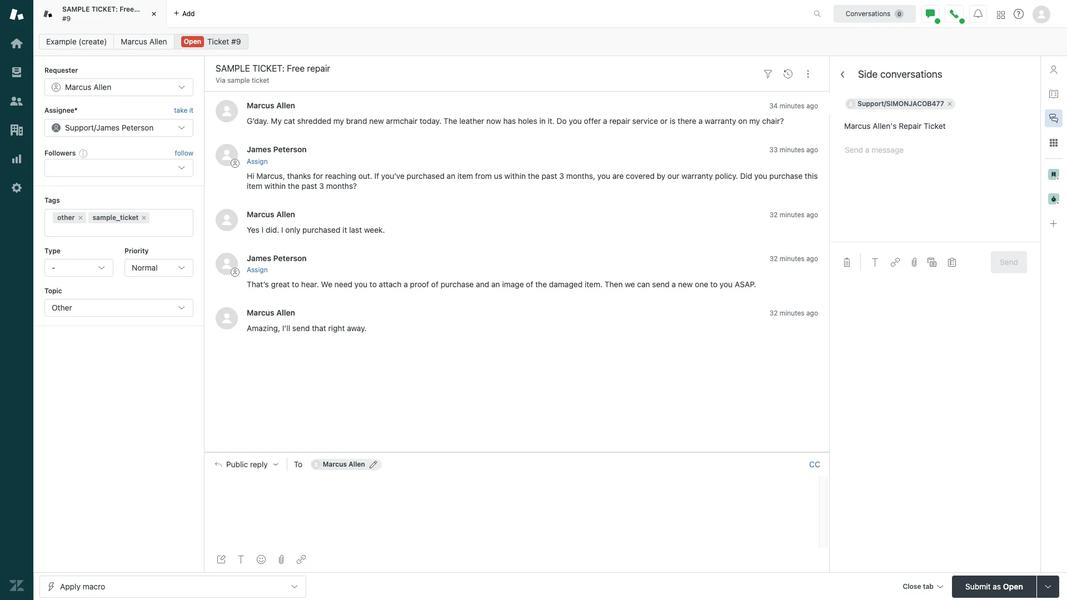 Task type: vqa. For each thing, say whether or not it's contained in the screenshot.
second 2 from left
no



Task type: describe. For each thing, give the bounding box(es) containing it.
remove image for sample_ticket
[[141, 214, 148, 221]]

33 minutes ago
[[770, 146, 818, 154]]

1 vertical spatial new
[[678, 280, 693, 289]]

example
[[46, 37, 77, 46]]

take it
[[174, 106, 193, 115]]

for
[[313, 171, 323, 181]]

via
[[216, 76, 226, 85]]

send button
[[991, 251, 1028, 274]]

asap.
[[735, 280, 757, 289]]

public
[[226, 460, 248, 469]]

send
[[1000, 257, 1019, 267]]

time tracking image
[[1049, 193, 1060, 205]]

0 vertical spatial 3
[[560, 171, 564, 181]]

topic
[[44, 287, 62, 295]]

follow button
[[175, 148, 193, 158]]

main element
[[0, 0, 33, 600]]

marcus up g'day.
[[247, 101, 274, 110]]

peterson inside assignee* element
[[122, 123, 154, 132]]

covered
[[626, 171, 655, 181]]

james for hi
[[247, 145, 271, 154]]

repair inside sample ticket: free repair #9
[[136, 5, 155, 13]]

marcus allen link for g'day.
[[247, 101, 295, 110]]

32 minutes ago text field
[[770, 211, 818, 219]]

secondary element
[[33, 31, 1068, 53]]

close tab
[[903, 582, 934, 591]]

close tab button
[[898, 576, 948, 600]]

0 vertical spatial add link (cmd k) image
[[891, 258, 900, 267]]

notifications image
[[974, 9, 983, 18]]

us
[[494, 171, 503, 181]]

my
[[271, 116, 282, 126]]

33
[[770, 146, 778, 154]]

did.
[[266, 225, 279, 234]]

0 vertical spatial format text image
[[871, 258, 880, 267]]

34 minutes ago text field
[[770, 102, 818, 110]]

macro
[[83, 582, 105, 591]]

sample ticket: free repair #9
[[62, 5, 155, 23]]

customers image
[[9, 94, 24, 108]]

item.
[[585, 280, 603, 289]]

ago for that's great to hear. we need you to attach a proof of purchase and an image of the damaged item. then we can send a new one to you asap.
[[807, 254, 818, 263]]

1 vertical spatial purchase
[[441, 280, 474, 289]]

sample_ticket
[[93, 213, 139, 222]]

james peterson assign for great
[[247, 253, 307, 274]]

1 my from the left
[[333, 116, 344, 126]]

conversationlabel log
[[205, 91, 830, 452]]

zendesk support image
[[9, 7, 24, 22]]

bookmarks image
[[1049, 169, 1060, 180]]

reaching
[[325, 171, 356, 181]]

2 i from the left
[[281, 225, 283, 234]]

info on adding followers image
[[79, 149, 88, 158]]

need
[[335, 280, 353, 289]]

now
[[487, 116, 501, 126]]

do
[[557, 116, 567, 126]]

assign button for that's
[[247, 265, 268, 275]]

2 of from the left
[[526, 280, 533, 289]]

great
[[271, 280, 290, 289]]

1 i from the left
[[262, 225, 264, 234]]

that's
[[247, 280, 269, 289]]

our
[[668, 171, 680, 181]]

events image
[[784, 69, 793, 78]]

take
[[174, 106, 188, 115]]

0 vertical spatial new
[[369, 116, 384, 126]]

minutes for that's great to hear. we need you to attach a proof of purchase and an image of the damaged item. then we can send a new one to you asap.
[[780, 254, 805, 263]]

1 ago from the top
[[807, 102, 818, 110]]

marcus allen inside requester element
[[65, 83, 111, 92]]

marcus right marcus.allen@example.com icon
[[323, 460, 347, 468]]

minutes for hi marcus, thanks for reaching out. if you've purchased an item from us within the past 3 months, you are covered by our warranty policy. did you purchase this item within the past 3 months?
[[780, 146, 805, 154]]

organizations image
[[9, 123, 24, 137]]

chair?
[[762, 116, 784, 126]]

1 to from the left
[[292, 280, 299, 289]]

that
[[312, 324, 326, 333]]

assign for that's
[[247, 266, 268, 274]]

example (create) button
[[39, 34, 114, 49]]

admin image
[[9, 181, 24, 195]]

marcus allen link inside secondary element
[[114, 34, 174, 49]]

2 my from the left
[[750, 116, 760, 126]]

-
[[52, 263, 55, 272]]

ticket actions image
[[804, 69, 813, 78]]

edit user image
[[370, 461, 378, 468]]

1 vertical spatial the
[[288, 181, 300, 191]]

repair inside conversationlabel log
[[610, 116, 630, 126]]

from
[[475, 171, 492, 181]]

can
[[637, 280, 650, 289]]

0 horizontal spatial send
[[292, 324, 310, 333]]

0 vertical spatial the
[[528, 171, 540, 181]]

marcus up yes at the left top
[[247, 209, 274, 219]]

did
[[740, 171, 753, 181]]

it inside button
[[189, 106, 193, 115]]

go back image
[[838, 70, 847, 79]]

2 horizontal spatial remove image
[[947, 101, 954, 107]]

offer
[[584, 116, 601, 126]]

allen up only
[[276, 209, 295, 219]]

peterson for that's
[[273, 253, 307, 263]]

james for that's
[[247, 253, 271, 263]]

assign for hi
[[247, 157, 268, 166]]

side
[[858, 69, 878, 80]]

months?
[[326, 181, 357, 191]]

0 horizontal spatial past
[[302, 181, 317, 191]]

requester element
[[44, 79, 193, 96]]

a right there on the right of the page
[[699, 116, 703, 126]]

james peterson link for great
[[247, 253, 307, 263]]

shredded
[[297, 116, 331, 126]]

purchased inside the hi marcus, thanks for reaching out. if you've purchased an item from us within the past 3 months, you are covered by our warranty policy. did you purchase this item within the past 3 months?
[[407, 171, 445, 181]]

policy.
[[715, 171, 738, 181]]

to
[[294, 460, 303, 469]]

Side conversation composer text field
[[843, 145, 1028, 234]]

amazing,
[[247, 324, 280, 333]]

you right do
[[569, 116, 582, 126]]

on
[[739, 116, 748, 126]]

followers element
[[44, 159, 193, 177]]

tab
[[923, 582, 934, 591]]

32 minutes ago for attach
[[770, 254, 818, 263]]

away.
[[347, 324, 367, 333]]

marcus allen link for amazing,
[[247, 308, 295, 317]]

close
[[903, 582, 922, 591]]

1 vertical spatial add link (cmd k) image
[[297, 555, 306, 564]]

draft mode image
[[217, 555, 226, 564]]

conversations
[[881, 69, 943, 80]]

other
[[52, 303, 72, 313]]

side conversations
[[858, 69, 943, 80]]

public reply
[[226, 460, 268, 469]]

follow
[[175, 149, 193, 157]]

week.
[[364, 225, 385, 234]]

peterson for hi
[[273, 145, 307, 154]]

1 vertical spatial 3
[[319, 181, 324, 191]]

topic element
[[44, 299, 193, 317]]

one
[[695, 280, 709, 289]]

you left are
[[598, 171, 611, 181]]

this
[[805, 171, 818, 181]]

the
[[444, 116, 457, 126]]

there
[[678, 116, 697, 126]]



Task type: locate. For each thing, give the bounding box(es) containing it.
by
[[657, 171, 666, 181]]

1 vertical spatial assign button
[[247, 265, 268, 275]]

purchase inside the hi marcus, thanks for reaching out. if you've purchased an item from us within the past 3 months, you are covered by our warranty policy. did you purchase this item within the past 3 months?
[[770, 171, 803, 181]]

past left months,
[[542, 171, 557, 181]]

a right offer
[[603, 116, 608, 126]]

0 horizontal spatial #9
[[62, 14, 71, 23]]

of
[[431, 280, 439, 289], [526, 280, 533, 289]]

add
[[182, 9, 195, 18]]

close image
[[148, 8, 160, 19]]

ago for yes i did. i only purchased it last week.
[[807, 211, 818, 219]]

allen left edit user image
[[349, 460, 365, 468]]

cc
[[810, 460, 821, 469]]

james
[[96, 123, 120, 132], [247, 145, 271, 154], [247, 253, 271, 263]]

send right can at top right
[[652, 280, 670, 289]]

peterson right /
[[122, 123, 154, 132]]

1 32 from the top
[[770, 211, 778, 219]]

james right support
[[96, 123, 120, 132]]

james peterson assign up great
[[247, 253, 307, 274]]

my
[[333, 116, 344, 126], [750, 116, 760, 126]]

1 of from the left
[[431, 280, 439, 289]]

4 ago from the top
[[807, 254, 818, 263]]

32 minutes ago for week.
[[770, 211, 818, 219]]

marcus allen
[[121, 37, 167, 46], [65, 83, 111, 92], [247, 101, 295, 110], [247, 209, 295, 219], [247, 308, 295, 317], [323, 460, 365, 468]]

warranty inside the hi marcus, thanks for reaching out. if you've purchased an item from us within the past 3 months, you are covered by our warranty policy. did you purchase this item within the past 3 months?
[[682, 171, 713, 181]]

1 vertical spatial james
[[247, 145, 271, 154]]

32
[[770, 211, 778, 219], [770, 254, 778, 263], [770, 309, 778, 317]]

1 horizontal spatial subject field
[[830, 115, 1041, 137]]

repair left service
[[610, 116, 630, 126]]

2 james peterson assign from the top
[[247, 253, 307, 274]]

marcus down requester
[[65, 83, 91, 92]]

#9 inside secondary element
[[231, 37, 241, 46]]

followers
[[44, 149, 76, 157]]

32 minutes ago text field for that's great to hear. we need you to attach a proof of purchase and an image of the damaged item. then we can send a new one to you asap.
[[770, 254, 818, 263]]

1 james peterson assign from the top
[[247, 145, 307, 166]]

1 horizontal spatial 3
[[560, 171, 564, 181]]

assignee*
[[44, 106, 78, 115]]

james peterson link up great
[[247, 253, 307, 263]]

open left the ticket
[[184, 37, 201, 46]]

1 32 minutes ago text field from the top
[[770, 254, 818, 263]]

1 vertical spatial purchased
[[303, 225, 341, 234]]

in
[[540, 116, 546, 126]]

yes i did. i only purchased it last week.
[[247, 225, 385, 234]]

1 horizontal spatial purchase
[[770, 171, 803, 181]]

remove image right other
[[77, 214, 84, 221]]

add button
[[167, 0, 202, 27]]

public reply button
[[205, 453, 287, 476]]

as
[[993, 582, 1001, 591]]

remove image right support/simonjacob477
[[947, 101, 954, 107]]

0 vertical spatial an
[[447, 171, 456, 181]]

2 vertical spatial the
[[536, 280, 547, 289]]

within
[[505, 171, 526, 181], [265, 181, 286, 191]]

we
[[625, 280, 635, 289]]

marcus allen link down close icon
[[114, 34, 174, 49]]

the
[[528, 171, 540, 181], [288, 181, 300, 191], [536, 280, 547, 289]]

that's great to hear. we need you to attach a proof of purchase and an image of the damaged item. then we can send a new one to you asap.
[[247, 280, 757, 289]]

only
[[285, 225, 300, 234]]

0 horizontal spatial within
[[265, 181, 286, 191]]

within right us
[[505, 171, 526, 181]]

last
[[349, 225, 362, 234]]

1 james peterson link from the top
[[247, 145, 307, 154]]

0 vertical spatial assign
[[247, 157, 268, 166]]

assign up "hi"
[[247, 157, 268, 166]]

2 vertical spatial 32 minutes ago
[[770, 309, 818, 317]]

32 minutes ago text field for amazing, i'll send that right away.
[[770, 309, 818, 317]]

#9
[[62, 14, 71, 23], [231, 37, 241, 46]]

has
[[503, 116, 516, 126]]

leather
[[460, 116, 484, 126]]

ticket
[[207, 37, 229, 46]]

allen down close icon
[[149, 37, 167, 46]]

assignee* element
[[44, 119, 193, 137]]

1 vertical spatial james peterson link
[[247, 253, 307, 263]]

you right need
[[355, 280, 368, 289]]

Subject field
[[213, 62, 756, 75], [830, 115, 1041, 137]]

3 to from the left
[[711, 280, 718, 289]]

0 vertical spatial repair
[[136, 5, 155, 13]]

1 vertical spatial open
[[1004, 582, 1024, 591]]

34 minutes ago
[[770, 102, 818, 110]]

add attachment image
[[277, 555, 286, 564]]

2 assign from the top
[[247, 266, 268, 274]]

1 horizontal spatial within
[[505, 171, 526, 181]]

0 horizontal spatial subject field
[[213, 62, 756, 75]]

2 ago from the top
[[807, 146, 818, 154]]

my right 'on'
[[750, 116, 760, 126]]

2 32 minutes ago from the top
[[770, 254, 818, 263]]

1 minutes from the top
[[780, 102, 805, 110]]

2 vertical spatial james
[[247, 253, 271, 263]]

0 horizontal spatial i
[[262, 225, 264, 234]]

we
[[321, 280, 333, 289]]

repair right free
[[136, 5, 155, 13]]

0 horizontal spatial repair
[[136, 5, 155, 13]]

1 horizontal spatial repair
[[610, 116, 630, 126]]

marcus allen right marcus.allen@example.com icon
[[323, 460, 365, 468]]

2 vertical spatial peterson
[[273, 253, 307, 263]]

button displays agent's chat status as online. image
[[926, 9, 935, 18]]

#9 right the ticket
[[231, 37, 241, 46]]

3 down for
[[319, 181, 324, 191]]

of right image
[[526, 280, 533, 289]]

and
[[476, 280, 489, 289]]

1 horizontal spatial open
[[1004, 582, 1024, 591]]

1 horizontal spatial to
[[370, 280, 377, 289]]

marcus allen link up amazing,
[[247, 308, 295, 317]]

marcus allen link
[[114, 34, 174, 49], [247, 101, 295, 110], [247, 209, 295, 219], [247, 308, 295, 317]]

1 horizontal spatial past
[[542, 171, 557, 181]]

peterson up great
[[273, 253, 307, 263]]

2 horizontal spatial to
[[711, 280, 718, 289]]

1 vertical spatial repair
[[610, 116, 630, 126]]

subject field up 'now' at the top of page
[[213, 62, 756, 75]]

1 horizontal spatial of
[[526, 280, 533, 289]]

ago
[[807, 102, 818, 110], [807, 146, 818, 154], [807, 211, 818, 219], [807, 254, 818, 263], [807, 309, 818, 317]]

purchase left and
[[441, 280, 474, 289]]

tab
[[33, 0, 167, 28]]

ticket
[[252, 76, 269, 85]]

1 vertical spatial item
[[247, 181, 262, 191]]

marcus down free
[[121, 37, 147, 46]]

proof
[[410, 280, 429, 289]]

32 for week.
[[770, 211, 778, 219]]

marcus allen down close icon
[[121, 37, 167, 46]]

a
[[603, 116, 608, 126], [699, 116, 703, 126], [404, 280, 408, 289], [672, 280, 676, 289]]

allen up i'll
[[276, 308, 295, 317]]

1 vertical spatial within
[[265, 181, 286, 191]]

set child ticket fields image
[[948, 258, 957, 267]]

attach
[[379, 280, 402, 289]]

are
[[613, 171, 624, 181]]

normal
[[132, 263, 158, 272]]

you left asap.
[[720, 280, 733, 289]]

0 vertical spatial past
[[542, 171, 557, 181]]

an right and
[[492, 280, 500, 289]]

i right did.
[[281, 225, 283, 234]]

1 vertical spatial james peterson assign
[[247, 253, 307, 274]]

ago for hi marcus, thanks for reaching out. if you've purchased an item from us within the past 3 months, you are covered by our warranty policy. did you purchase this item within the past 3 months?
[[807, 146, 818, 154]]

0 vertical spatial 32 minutes ago text field
[[770, 254, 818, 263]]

you
[[569, 116, 582, 126], [598, 171, 611, 181], [755, 171, 768, 181], [355, 280, 368, 289], [720, 280, 733, 289]]

1 vertical spatial 32
[[770, 254, 778, 263]]

0 vertical spatial open
[[184, 37, 201, 46]]

the down thanks
[[288, 181, 300, 191]]

3 32 from the top
[[770, 309, 778, 317]]

tabs tab list
[[33, 0, 802, 28]]

an left from at the top of the page
[[447, 171, 456, 181]]

reporting image
[[9, 152, 24, 166]]

apps image
[[1050, 138, 1059, 147]]

amazing, i'll send that right away.
[[247, 324, 367, 333]]

0 vertical spatial send
[[652, 280, 670, 289]]

subject field down support/simonjacob477
[[830, 115, 1041, 137]]

marcus allen link for yes
[[247, 209, 295, 219]]

cat
[[284, 116, 295, 126]]

3 32 minutes ago from the top
[[770, 309, 818, 317]]

#9 inside sample ticket: free repair #9
[[62, 14, 71, 23]]

1 vertical spatial an
[[492, 280, 500, 289]]

send right i'll
[[292, 324, 310, 333]]

0 horizontal spatial remove image
[[77, 214, 84, 221]]

0 vertical spatial purchased
[[407, 171, 445, 181]]

3 minutes from the top
[[780, 211, 805, 219]]

discard this conversation image
[[843, 258, 852, 267]]

knowledge image
[[1050, 90, 1059, 98]]

0 vertical spatial james peterson assign
[[247, 145, 307, 166]]

0 vertical spatial james
[[96, 123, 120, 132]]

views image
[[9, 65, 24, 80]]

new left one
[[678, 280, 693, 289]]

/
[[94, 123, 96, 132]]

right
[[328, 324, 345, 333]]

3 ago from the top
[[807, 211, 818, 219]]

0 horizontal spatial open
[[184, 37, 201, 46]]

1 32 minutes ago from the top
[[770, 211, 818, 219]]

3 left months,
[[560, 171, 564, 181]]

remove image for other
[[77, 214, 84, 221]]

0 horizontal spatial new
[[369, 116, 384, 126]]

get started image
[[9, 36, 24, 51]]

cc button
[[810, 460, 821, 470]]

#9 down sample
[[62, 14, 71, 23]]

allen up cat
[[276, 101, 295, 110]]

1 vertical spatial subject field
[[830, 115, 1041, 137]]

it right take
[[189, 106, 193, 115]]

reply
[[250, 460, 268, 469]]

0 vertical spatial assign button
[[247, 157, 268, 167]]

within down marcus,
[[265, 181, 286, 191]]

james up "hi"
[[247, 145, 271, 154]]

0 vertical spatial it
[[189, 106, 193, 115]]

marcus up amazing,
[[247, 308, 274, 317]]

the right us
[[528, 171, 540, 181]]

marcus allen inside secondary element
[[121, 37, 167, 46]]

warranty left 'on'
[[705, 116, 737, 126]]

type
[[44, 247, 61, 255]]

new right brand
[[369, 116, 384, 126]]

displays possible ticket submission types image
[[1044, 582, 1053, 591]]

0 horizontal spatial purchase
[[441, 280, 474, 289]]

marcus allen up did.
[[247, 209, 295, 219]]

i right yes at the left top
[[262, 225, 264, 234]]

months,
[[566, 171, 596, 181]]

marcus inside requester element
[[65, 83, 91, 92]]

(create)
[[79, 37, 107, 46]]

0 horizontal spatial 3
[[319, 181, 324, 191]]

insert emojis image
[[257, 555, 266, 564]]

1 vertical spatial 32 minutes ago
[[770, 254, 818, 263]]

0 horizontal spatial of
[[431, 280, 439, 289]]

to right one
[[711, 280, 718, 289]]

an inside the hi marcus, thanks for reaching out. if you've purchased an item from us within the past 3 months, you are covered by our warranty policy. did you purchase this item within the past 3 months?
[[447, 171, 456, 181]]

james peterson assign for marcus,
[[247, 145, 307, 166]]

conversations
[[846, 9, 891, 18]]

1 vertical spatial it
[[343, 225, 347, 234]]

allen inside requester element
[[94, 83, 111, 92]]

james inside assignee* element
[[96, 123, 120, 132]]

1 horizontal spatial add link (cmd k) image
[[891, 258, 900, 267]]

1 horizontal spatial remove image
[[141, 214, 148, 221]]

1 vertical spatial past
[[302, 181, 317, 191]]

if
[[375, 171, 379, 181]]

today.
[[420, 116, 442, 126]]

add link (cmd k) image left attach files image
[[891, 258, 900, 267]]

of right proof
[[431, 280, 439, 289]]

1 horizontal spatial #9
[[231, 37, 241, 46]]

1 vertical spatial #9
[[231, 37, 241, 46]]

zendesk image
[[9, 579, 24, 593]]

warranty right the our at right
[[682, 171, 713, 181]]

0 horizontal spatial an
[[447, 171, 456, 181]]

marcus allen up my
[[247, 101, 295, 110]]

assign up that's
[[247, 266, 268, 274]]

minutes for yes i did. i only purchased it last week.
[[780, 211, 805, 219]]

0 vertical spatial peterson
[[122, 123, 154, 132]]

1 vertical spatial assign
[[247, 266, 268, 274]]

customer context image
[[1050, 65, 1059, 74]]

2 32 minutes ago text field from the top
[[770, 309, 818, 317]]

brand
[[346, 116, 367, 126]]

new
[[369, 116, 384, 126], [678, 280, 693, 289]]

1 horizontal spatial new
[[678, 280, 693, 289]]

0 vertical spatial within
[[505, 171, 526, 181]]

the left damaged
[[536, 280, 547, 289]]

32 minutes ago text field
[[770, 254, 818, 263], [770, 309, 818, 317]]

marcus allen up amazing,
[[247, 308, 295, 317]]

1 horizontal spatial item
[[458, 171, 473, 181]]

0 vertical spatial item
[[458, 171, 473, 181]]

2 32 from the top
[[770, 254, 778, 263]]

marcus allen down requester
[[65, 83, 111, 92]]

marcus,
[[256, 171, 285, 181]]

33 minutes ago text field
[[770, 146, 818, 154]]

open inside secondary element
[[184, 37, 201, 46]]

1 horizontal spatial my
[[750, 116, 760, 126]]

avatar image
[[847, 100, 856, 108], [216, 100, 238, 123], [216, 144, 238, 166], [216, 209, 238, 231], [216, 253, 238, 275], [216, 307, 238, 330]]

filter image
[[764, 69, 773, 78]]

g'day.
[[247, 116, 269, 126]]

0 vertical spatial 32
[[770, 211, 778, 219]]

5 minutes from the top
[[780, 309, 805, 317]]

image
[[502, 280, 524, 289]]

james peterson assign up marcus,
[[247, 145, 307, 166]]

0 vertical spatial james peterson link
[[247, 145, 307, 154]]

1 vertical spatial 32 minutes ago text field
[[770, 309, 818, 317]]

0 horizontal spatial add link (cmd k) image
[[297, 555, 306, 564]]

priority
[[125, 247, 149, 255]]

4 minutes from the top
[[780, 254, 805, 263]]

0 horizontal spatial to
[[292, 280, 299, 289]]

5 ago from the top
[[807, 309, 818, 317]]

tab containing sample ticket: free repair
[[33, 0, 167, 28]]

item down "hi"
[[247, 181, 262, 191]]

remove image
[[947, 101, 954, 107], [77, 214, 84, 221], [141, 214, 148, 221]]

1 vertical spatial send
[[292, 324, 310, 333]]

assign button for hi
[[247, 157, 268, 167]]

1 horizontal spatial i
[[281, 225, 283, 234]]

requester
[[44, 66, 78, 75]]

0 vertical spatial 32 minutes ago
[[770, 211, 818, 219]]

tags
[[44, 196, 60, 205]]

service
[[632, 116, 658, 126]]

purchased right only
[[303, 225, 341, 234]]

1 vertical spatial warranty
[[682, 171, 713, 181]]

add link (cmd k) image
[[891, 258, 900, 267], [297, 555, 306, 564]]

0 horizontal spatial purchased
[[303, 225, 341, 234]]

marcus.allen@example.com image
[[312, 460, 321, 469]]

submit
[[966, 582, 991, 591]]

hi
[[247, 171, 254, 181]]

32 for attach
[[770, 254, 778, 263]]

2 minutes from the top
[[780, 146, 805, 154]]

a left one
[[672, 280, 676, 289]]

it inside conversationlabel log
[[343, 225, 347, 234]]

allen
[[149, 37, 167, 46], [94, 83, 111, 92], [276, 101, 295, 110], [276, 209, 295, 219], [276, 308, 295, 317], [349, 460, 365, 468]]

repair
[[136, 5, 155, 13], [610, 116, 630, 126]]

0 horizontal spatial it
[[189, 106, 193, 115]]

or
[[660, 116, 668, 126]]

1 horizontal spatial format text image
[[871, 258, 880, 267]]

0 vertical spatial purchase
[[770, 171, 803, 181]]

allen inside secondary element
[[149, 37, 167, 46]]

format text image right the discard this conversation image
[[871, 258, 880, 267]]

via sample ticket
[[216, 76, 269, 85]]

you right did
[[755, 171, 768, 181]]

to left hear.
[[292, 280, 299, 289]]

james peterson assign
[[247, 145, 307, 166], [247, 253, 307, 274]]

holes
[[518, 116, 538, 126]]

marcus inside secondary element
[[121, 37, 147, 46]]

0 horizontal spatial my
[[333, 116, 344, 126]]

you've
[[381, 171, 405, 181]]

hi marcus, thanks for reaching out. if you've purchased an item from us within the past 3 months, you are covered by our warranty policy. did you purchase this item within the past 3 months?
[[247, 171, 820, 191]]

example (create)
[[46, 37, 107, 46]]

1 horizontal spatial purchased
[[407, 171, 445, 181]]

2 assign button from the top
[[247, 265, 268, 275]]

0 vertical spatial #9
[[62, 14, 71, 23]]

get help image
[[1014, 9, 1024, 19]]

1 assign button from the top
[[247, 157, 268, 167]]

format text image right draft mode image
[[237, 555, 246, 564]]

1 horizontal spatial an
[[492, 280, 500, 289]]

format text image
[[871, 258, 880, 267], [237, 555, 246, 564]]

ticket:
[[92, 5, 118, 13]]

to
[[292, 280, 299, 289], [370, 280, 377, 289], [711, 280, 718, 289]]

it left last
[[343, 225, 347, 234]]

marcus allen link up did.
[[247, 209, 295, 219]]

open right as
[[1004, 582, 1024, 591]]

2 james peterson link from the top
[[247, 253, 307, 263]]

remove image right sample_ticket at top left
[[141, 214, 148, 221]]

1 vertical spatial format text image
[[237, 555, 246, 564]]

yes
[[247, 225, 260, 234]]

0 horizontal spatial format text image
[[237, 555, 246, 564]]

add link (cmd k) image right add attachment icon
[[297, 555, 306, 564]]

purchase
[[770, 171, 803, 181], [441, 280, 474, 289]]

1 horizontal spatial send
[[652, 280, 670, 289]]

1 horizontal spatial it
[[343, 225, 347, 234]]

assign button up that's
[[247, 265, 268, 275]]

0 vertical spatial warranty
[[705, 116, 737, 126]]

0 vertical spatial subject field
[[213, 62, 756, 75]]

other
[[57, 213, 75, 222]]

attach files image
[[910, 258, 919, 267]]

32 minutes ago
[[770, 211, 818, 219], [770, 254, 818, 263], [770, 309, 818, 317]]

purchased right you've
[[407, 171, 445, 181]]

minutes for amazing, i'll send that right away.
[[780, 309, 805, 317]]

james peterson link up marcus,
[[247, 145, 307, 154]]

allen up support / james peterson
[[94, 83, 111, 92]]

my left brand
[[333, 116, 344, 126]]

zendesk products image
[[997, 11, 1005, 19]]

peterson up thanks
[[273, 145, 307, 154]]

insert ticket comments image
[[928, 258, 937, 267]]

ago for amazing, i'll send that right away.
[[807, 309, 818, 317]]

james peterson link for marcus,
[[247, 145, 307, 154]]

marcus allen link up my
[[247, 101, 295, 110]]

free
[[120, 5, 134, 13]]

past
[[542, 171, 557, 181], [302, 181, 317, 191]]

damaged
[[549, 280, 583, 289]]

past down for
[[302, 181, 317, 191]]

assign button up "hi"
[[247, 157, 268, 167]]

hide composer image
[[513, 448, 522, 457]]

to left the attach
[[370, 280, 377, 289]]

james up that's
[[247, 253, 271, 263]]

item left from at the top of the page
[[458, 171, 473, 181]]

a left proof
[[404, 280, 408, 289]]

support / james peterson
[[65, 123, 154, 132]]

purchase left this
[[770, 171, 803, 181]]

armchair
[[386, 116, 418, 126]]

0 horizontal spatial item
[[247, 181, 262, 191]]

2 to from the left
[[370, 280, 377, 289]]

1 assign from the top
[[247, 157, 268, 166]]



